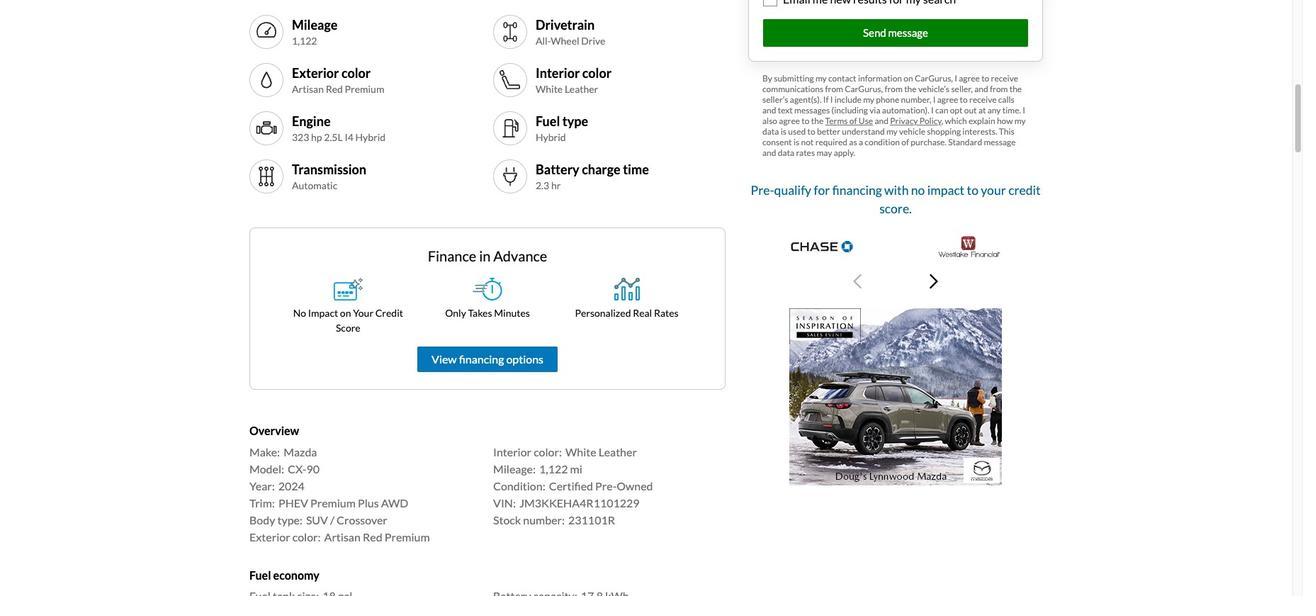 Task type: describe. For each thing, give the bounding box(es) containing it.
vehicle's
[[919, 83, 950, 94]]

phev
[[279, 496, 308, 509]]

1 from from the left
[[826, 83, 844, 94]]

vehicle
[[900, 126, 926, 137]]

text
[[778, 105, 793, 115]]

number,
[[901, 94, 932, 105]]

information
[[858, 73, 902, 83]]

2 from from the left
[[885, 83, 903, 94]]

terms of use link
[[826, 115, 873, 126]]

fuel for type
[[536, 113, 560, 129]]

red inside exterior color artisan red premium
[[326, 83, 343, 95]]

mileage
[[292, 17, 338, 32]]

year:
[[250, 479, 275, 492]]

of inside , which explain how my data is used to better understand my vehicle shopping interests. this consent is not required as a condition of purchase. standard message and data rates may apply.
[[902, 137, 910, 147]]

(including
[[832, 105, 868, 115]]

fuel type image
[[499, 117, 522, 140]]

financing inside pre-qualify for financing with no impact to your credit score.
[[833, 183, 882, 197]]

message inside button
[[889, 26, 929, 39]]

crossover
[[337, 513, 388, 527]]

only takes minutes
[[445, 307, 530, 319]]

include
[[835, 94, 862, 105]]

artisan inside exterior color artisan red premium
[[292, 83, 324, 95]]

shopping
[[928, 126, 961, 137]]

0 vertical spatial data
[[763, 126, 779, 137]]

terms
[[826, 115, 848, 126]]

2.5l
[[324, 131, 343, 143]]

exterior color image
[[255, 69, 278, 92]]

suv
[[306, 513, 328, 527]]

awd
[[381, 496, 409, 509]]

on inside by submitting my contact information on cargurus, i agree to receive communications from cargurus, from the vehicle's seller, and from the seller's agent(s). if i include my phone number, i agree to receive calls and text messages (including via automation). i can opt out at any time. i also agree to the
[[904, 73, 914, 83]]

my right how
[[1015, 115, 1026, 126]]

fuel type hybrid
[[536, 113, 589, 143]]

to down agent(s).
[[802, 115, 810, 126]]

terms of use and privacy policy
[[826, 115, 942, 126]]

pre-qualify for financing with no impact to your credit score.
[[751, 183, 1041, 216]]

my left contact
[[816, 73, 827, 83]]

231101r
[[569, 513, 615, 527]]

my left vehicle
[[887, 126, 898, 137]]

at
[[979, 105, 986, 115]]

standard
[[949, 137, 983, 147]]

0 horizontal spatial the
[[812, 115, 824, 126]]

my left phone
[[864, 94, 875, 105]]

pre- inside interior color: white leather mileage: 1,122 mi condition: certified pre-owned vin: jm3kkeha4r1101229 stock number: 231101r
[[596, 479, 617, 492]]

engine 323 hp 2.5l i4 hybrid
[[292, 113, 386, 143]]

and right use
[[875, 115, 889, 126]]

if
[[824, 94, 829, 105]]

in
[[479, 248, 491, 265]]

drive
[[582, 35, 606, 47]]

drivetrain all-wheel drive
[[536, 17, 606, 47]]

interior for color:
[[493, 445, 532, 458]]

as
[[850, 137, 858, 147]]

mi
[[570, 462, 583, 475]]

communications
[[763, 83, 824, 94]]

opt
[[950, 105, 963, 115]]

which
[[945, 115, 968, 126]]

1 vertical spatial data
[[778, 147, 795, 158]]

time.
[[1003, 105, 1022, 115]]

impact
[[928, 183, 965, 197]]

condition:
[[493, 479, 546, 492]]

1 horizontal spatial is
[[794, 137, 800, 147]]

mileage 1,122
[[292, 17, 338, 47]]

this
[[999, 126, 1015, 137]]

2 vertical spatial premium
[[385, 530, 430, 544]]

owned
[[617, 479, 653, 492]]

color: inside make: mazda model: cx-90 year: 2024 trim: phev premium plus awd body type: suv / crossover exterior color: artisan red premium
[[293, 530, 321, 544]]

send message button
[[764, 19, 1029, 47]]

a
[[859, 137, 864, 147]]

plus
[[358, 496, 379, 509]]

hp
[[311, 131, 322, 143]]

1,122 inside interior color: white leather mileage: 1,122 mi condition: certified pre-owned vin: jm3kkeha4r1101229 stock number: 231101r
[[539, 462, 568, 475]]

rates
[[796, 147, 815, 158]]

apply.
[[834, 147, 856, 158]]

your
[[981, 183, 1007, 197]]

cx-
[[288, 462, 307, 475]]

submitting
[[774, 73, 814, 83]]

pre-qualify for financing with no impact to your credit score. button
[[749, 175, 1044, 303]]

interior for color
[[536, 65, 580, 81]]

premium inside exterior color artisan red premium
[[345, 83, 385, 95]]

can
[[936, 105, 949, 115]]

0 horizontal spatial agree
[[779, 115, 800, 126]]

engine
[[292, 113, 331, 129]]

for
[[814, 183, 830, 197]]

fuel for economy
[[250, 568, 271, 582]]

by
[[763, 73, 773, 83]]

1 horizontal spatial the
[[905, 83, 917, 94]]

calls
[[999, 94, 1015, 105]]

finance in advance
[[428, 248, 548, 265]]

and inside , which explain how my data is used to better understand my vehicle shopping interests. this consent is not required as a condition of purchase. standard message and data rates may apply.
[[763, 147, 777, 158]]

battery
[[536, 162, 580, 177]]

artisan inside make: mazda model: cx-90 year: 2024 trim: phev premium plus awd body type: suv / crossover exterior color: artisan red premium
[[324, 530, 361, 544]]

exterior color artisan red premium
[[292, 65, 385, 95]]

no
[[912, 183, 925, 197]]

323
[[292, 131, 309, 143]]

type
[[563, 113, 589, 129]]

privacy
[[891, 115, 918, 126]]

qualify
[[775, 183, 812, 197]]

exterior inside exterior color artisan red premium
[[292, 65, 339, 81]]

pre- inside pre-qualify for financing with no impact to your credit score.
[[751, 183, 775, 197]]

make: mazda model: cx-90 year: 2024 trim: phev premium plus awd body type: suv / crossover exterior color: artisan red premium
[[250, 445, 430, 544]]

and left text
[[763, 105, 777, 115]]

i right "vehicle's" at the top of the page
[[955, 73, 958, 83]]

to inside , which explain how my data is used to better understand my vehicle shopping interests. this consent is not required as a condition of purchase. standard message and data rates may apply.
[[808, 126, 816, 137]]

mileage:
[[493, 462, 536, 475]]

credit
[[376, 307, 403, 319]]

send
[[864, 26, 887, 39]]

time
[[623, 162, 649, 177]]

exterior inside make: mazda model: cx-90 year: 2024 trim: phev premium plus awd body type: suv / crossover exterior color: artisan red premium
[[250, 530, 290, 544]]

messages
[[795, 105, 830, 115]]

chevron right image
[[930, 273, 939, 290]]

purchase.
[[911, 137, 947, 147]]

90
[[307, 462, 320, 475]]

hybrid inside the fuel type hybrid
[[536, 131, 566, 143]]

white for color
[[536, 83, 563, 95]]

finance
[[428, 248, 477, 265]]

hybrid inside engine 323 hp 2.5l i4 hybrid
[[356, 131, 386, 143]]

i left can
[[932, 105, 934, 115]]

2024
[[278, 479, 305, 492]]

transmission image
[[255, 166, 278, 188]]

drivetrain
[[536, 17, 595, 32]]

how
[[997, 115, 1013, 126]]

seller,
[[952, 83, 973, 94]]

advertisement region
[[790, 309, 1002, 486]]



Task type: locate. For each thing, give the bounding box(es) containing it.
fuel left the type
[[536, 113, 560, 129]]

1,122
[[292, 35, 317, 47], [539, 462, 568, 475]]

0 horizontal spatial of
[[850, 115, 857, 126]]

color: up mileage:
[[534, 445, 562, 458]]

takes
[[468, 307, 492, 319]]

1 vertical spatial on
[[340, 307, 351, 319]]

1 vertical spatial white
[[566, 445, 597, 458]]

color for exterior color
[[342, 65, 371, 81]]

credit
[[1009, 183, 1041, 197]]

1 vertical spatial artisan
[[324, 530, 361, 544]]

color: inside interior color: white leather mileage: 1,122 mi condition: certified pre-owned vin: jm3kkeha4r1101229 stock number: 231101r
[[534, 445, 562, 458]]

0 horizontal spatial cargurus,
[[845, 83, 883, 94]]

1 horizontal spatial from
[[885, 83, 903, 94]]

interior color: white leather mileage: 1,122 mi condition: certified pre-owned vin: jm3kkeha4r1101229 stock number: 231101r
[[493, 445, 653, 527]]

red inside make: mazda model: cx-90 year: 2024 trim: phev premium plus awd body type: suv / crossover exterior color: artisan red premium
[[363, 530, 383, 544]]

from up automation).
[[885, 83, 903, 94]]

leather inside interior color: white leather mileage: 1,122 mi condition: certified pre-owned vin: jm3kkeha4r1101229 stock number: 231101r
[[599, 445, 637, 458]]

agree up ,
[[938, 94, 959, 105]]

artisan up engine
[[292, 83, 324, 95]]

engine image
[[255, 117, 278, 140]]

financing right for
[[833, 183, 882, 197]]

1 vertical spatial 1,122
[[539, 462, 568, 475]]

message down how
[[984, 137, 1016, 147]]

,
[[942, 115, 944, 126]]

red down crossover
[[363, 530, 383, 544]]

0 vertical spatial on
[[904, 73, 914, 83]]

2 color from the left
[[583, 65, 612, 81]]

0 horizontal spatial financing
[[459, 353, 504, 366]]

0 vertical spatial pre-
[[751, 183, 775, 197]]

receive up explain
[[970, 94, 997, 105]]

1 horizontal spatial of
[[902, 137, 910, 147]]

view financing options
[[432, 353, 544, 366]]

charge
[[582, 162, 621, 177]]

explain
[[969, 115, 996, 126]]

1 vertical spatial premium
[[311, 496, 356, 509]]

1 horizontal spatial color:
[[534, 445, 562, 458]]

i right time.
[[1023, 105, 1026, 115]]

0 vertical spatial agree
[[959, 73, 980, 83]]

1 hybrid from the left
[[356, 131, 386, 143]]

understand
[[842, 126, 885, 137]]

white inside interior color: white leather mileage: 1,122 mi condition: certified pre-owned vin: jm3kkeha4r1101229 stock number: 231101r
[[566, 445, 597, 458]]

interests.
[[963, 126, 998, 137]]

on inside no impact on your credit score
[[340, 307, 351, 319]]

1 horizontal spatial cargurus,
[[915, 73, 953, 83]]

seller's
[[763, 94, 789, 105]]

1 horizontal spatial hybrid
[[536, 131, 566, 143]]

with
[[885, 183, 909, 197]]

0 vertical spatial premium
[[345, 83, 385, 95]]

1 horizontal spatial agree
[[938, 94, 959, 105]]

1 horizontal spatial artisan
[[324, 530, 361, 544]]

the up time.
[[1010, 83, 1022, 94]]

to inside pre-qualify for financing with no impact to your credit score.
[[967, 183, 979, 197]]

0 horizontal spatial is
[[781, 126, 787, 137]]

1 horizontal spatial fuel
[[536, 113, 560, 129]]

mileage image
[[255, 21, 278, 44]]

1 horizontal spatial exterior
[[292, 65, 339, 81]]

to right seller,
[[982, 73, 990, 83]]

certified
[[549, 479, 593, 492]]

white up mi
[[566, 445, 597, 458]]

not
[[801, 137, 814, 147]]

of left use
[[850, 115, 857, 126]]

, which explain how my data is used to better understand my vehicle shopping interests. this consent is not required as a condition of purchase. standard message and data rates may apply.
[[763, 115, 1026, 158]]

leather up the type
[[565, 83, 599, 95]]

0 vertical spatial exterior
[[292, 65, 339, 81]]

leather up owned on the bottom of page
[[599, 445, 637, 458]]

color inside interior color white leather
[[583, 65, 612, 81]]

stock
[[493, 513, 521, 527]]

1 horizontal spatial pre-
[[751, 183, 775, 197]]

0 horizontal spatial color
[[342, 65, 371, 81]]

red up engine
[[326, 83, 343, 95]]

0 horizontal spatial white
[[536, 83, 563, 95]]

interior inside interior color: white leather mileage: 1,122 mi condition: certified pre-owned vin: jm3kkeha4r1101229 stock number: 231101r
[[493, 445, 532, 458]]

0 horizontal spatial artisan
[[292, 83, 324, 95]]

drivetrain image
[[499, 21, 522, 44]]

vin:
[[493, 496, 516, 509]]

leather for color:
[[599, 445, 637, 458]]

mazda
[[284, 445, 317, 458]]

exterior
[[292, 65, 339, 81], [250, 530, 290, 544]]

premium up /
[[311, 496, 356, 509]]

0 horizontal spatial from
[[826, 83, 844, 94]]

real
[[633, 307, 652, 319]]

is left not
[[794, 137, 800, 147]]

2 vertical spatial agree
[[779, 115, 800, 126]]

financing right view
[[459, 353, 504, 366]]

interior
[[536, 65, 580, 81], [493, 445, 532, 458]]

1 vertical spatial interior
[[493, 445, 532, 458]]

0 horizontal spatial hybrid
[[356, 131, 386, 143]]

i
[[955, 73, 958, 83], [831, 94, 833, 105], [933, 94, 936, 105], [932, 105, 934, 115], [1023, 105, 1026, 115]]

to left at
[[960, 94, 968, 105]]

hr
[[551, 179, 561, 191]]

0 vertical spatial financing
[[833, 183, 882, 197]]

no
[[293, 307, 306, 319]]

0 vertical spatial fuel
[[536, 113, 560, 129]]

interior color white leather
[[536, 65, 612, 95]]

any
[[988, 105, 1001, 115]]

1 vertical spatial of
[[902, 137, 910, 147]]

1 vertical spatial red
[[363, 530, 383, 544]]

0 vertical spatial red
[[326, 83, 343, 95]]

policy
[[920, 115, 942, 126]]

1 horizontal spatial on
[[904, 73, 914, 83]]

to left 'your'
[[967, 183, 979, 197]]

rates
[[654, 307, 679, 319]]

1 vertical spatial agree
[[938, 94, 959, 105]]

1 vertical spatial financing
[[459, 353, 504, 366]]

1 vertical spatial exterior
[[250, 530, 290, 544]]

options
[[506, 353, 544, 366]]

only
[[445, 307, 466, 319]]

leather for color
[[565, 83, 599, 95]]

agree right "also"
[[779, 115, 800, 126]]

message right send at the right of page
[[889, 26, 929, 39]]

interior color image
[[499, 69, 522, 92]]

color down drive
[[583, 65, 612, 81]]

may
[[817, 147, 833, 158]]

0 vertical spatial receive
[[992, 73, 1019, 83]]

interior down wheel
[[536, 65, 580, 81]]

pre- down consent
[[751, 183, 775, 197]]

0 horizontal spatial interior
[[493, 445, 532, 458]]

of down privacy
[[902, 137, 910, 147]]

fuel
[[536, 113, 560, 129], [250, 568, 271, 582]]

is
[[781, 126, 787, 137], [794, 137, 800, 147]]

1 color from the left
[[342, 65, 371, 81]]

data left rates
[[778, 147, 795, 158]]

0 vertical spatial white
[[536, 83, 563, 95]]

0 horizontal spatial red
[[326, 83, 343, 95]]

trim:
[[250, 496, 275, 509]]

0 horizontal spatial color:
[[293, 530, 321, 544]]

automatic
[[292, 179, 338, 191]]

color inside exterior color artisan red premium
[[342, 65, 371, 81]]

1 horizontal spatial white
[[566, 445, 597, 458]]

score
[[336, 322, 361, 334]]

and down "also"
[[763, 147, 777, 158]]

1,122 left mi
[[539, 462, 568, 475]]

color:
[[534, 445, 562, 458], [293, 530, 321, 544]]

better
[[817, 126, 841, 137]]

your
[[353, 307, 374, 319]]

pre-
[[751, 183, 775, 197], [596, 479, 617, 492]]

economy
[[273, 568, 320, 582]]

the left the "terms"
[[812, 115, 824, 126]]

personalized real rates
[[575, 307, 679, 319]]

2 hybrid from the left
[[536, 131, 566, 143]]

1 vertical spatial leather
[[599, 445, 637, 458]]

premium up engine 323 hp 2.5l i4 hybrid on the left top of page
[[345, 83, 385, 95]]

exterior down mileage 1,122
[[292, 65, 339, 81]]

1 vertical spatial color:
[[293, 530, 321, 544]]

fuel inside the fuel type hybrid
[[536, 113, 560, 129]]

artisan down /
[[324, 530, 361, 544]]

via
[[870, 105, 881, 115]]

fuel left economy
[[250, 568, 271, 582]]

and
[[975, 83, 989, 94], [763, 105, 777, 115], [875, 115, 889, 126], [763, 147, 777, 158]]

pre- up jm3kkeha4r1101229
[[596, 479, 617, 492]]

1,122 inside mileage 1,122
[[292, 35, 317, 47]]

color
[[342, 65, 371, 81], [583, 65, 612, 81]]

1,122 down mileage
[[292, 35, 317, 47]]

2 horizontal spatial from
[[990, 83, 1008, 94]]

financing inside button
[[459, 353, 504, 366]]

leather inside interior color white leather
[[565, 83, 599, 95]]

to
[[982, 73, 990, 83], [960, 94, 968, 105], [802, 115, 810, 126], [808, 126, 816, 137], [967, 183, 979, 197]]

cargurus, up number,
[[915, 73, 953, 83]]

0 horizontal spatial fuel
[[250, 568, 271, 582]]

privacy policy link
[[891, 115, 942, 126]]

type:
[[278, 513, 303, 527]]

1 vertical spatial pre-
[[596, 479, 617, 492]]

1 horizontal spatial red
[[363, 530, 383, 544]]

interior up mileage:
[[493, 445, 532, 458]]

color: down the suv
[[293, 530, 321, 544]]

cargurus, up via
[[845, 83, 883, 94]]

2 horizontal spatial the
[[1010, 83, 1022, 94]]

message
[[889, 26, 929, 39], [984, 137, 1016, 147]]

0 vertical spatial 1,122
[[292, 35, 317, 47]]

of
[[850, 115, 857, 126], [902, 137, 910, 147]]

white for color:
[[566, 445, 597, 458]]

3 from from the left
[[990, 83, 1008, 94]]

to right used
[[808, 126, 816, 137]]

by submitting my contact information on cargurus, i agree to receive communications from cargurus, from the vehicle's seller, and from the seller's agent(s). if i include my phone number, i agree to receive calls and text messages (including via automation). i can opt out at any time. i also agree to the
[[763, 73, 1026, 126]]

the up automation).
[[905, 83, 917, 94]]

1 vertical spatial message
[[984, 137, 1016, 147]]

premium down awd
[[385, 530, 430, 544]]

number:
[[523, 513, 565, 527]]

exterior down body
[[250, 530, 290, 544]]

1 vertical spatial fuel
[[250, 568, 271, 582]]

out
[[965, 105, 977, 115]]

minutes
[[494, 307, 530, 319]]

color up engine 323 hp 2.5l i4 hybrid on the left top of page
[[342, 65, 371, 81]]

white right interior color icon
[[536, 83, 563, 95]]

0 horizontal spatial message
[[889, 26, 929, 39]]

1 vertical spatial receive
[[970, 94, 997, 105]]

personalized
[[575, 307, 631, 319]]

view financing options button
[[418, 347, 558, 373]]

agree up out
[[959, 73, 980, 83]]

is left used
[[781, 126, 787, 137]]

from up (including
[[826, 83, 844, 94]]

0 horizontal spatial on
[[340, 307, 351, 319]]

0 vertical spatial artisan
[[292, 83, 324, 95]]

0 vertical spatial leather
[[565, 83, 599, 95]]

phone
[[876, 94, 900, 105]]

message inside , which explain how my data is used to better understand my vehicle shopping interests. this consent is not required as a condition of purchase. standard message and data rates may apply.
[[984, 137, 1016, 147]]

on
[[904, 73, 914, 83], [340, 307, 351, 319]]

0 horizontal spatial pre-
[[596, 479, 617, 492]]

hybrid down the type
[[536, 131, 566, 143]]

receive up calls
[[992, 73, 1019, 83]]

2.3
[[536, 179, 550, 191]]

make:
[[250, 445, 280, 458]]

body
[[250, 513, 275, 527]]

artisan
[[292, 83, 324, 95], [324, 530, 361, 544]]

used
[[789, 126, 806, 137]]

1 horizontal spatial 1,122
[[539, 462, 568, 475]]

1 horizontal spatial interior
[[536, 65, 580, 81]]

white inside interior color white leather
[[536, 83, 563, 95]]

premium
[[345, 83, 385, 95], [311, 496, 356, 509], [385, 530, 430, 544]]

/
[[330, 513, 335, 527]]

0 vertical spatial color:
[[534, 445, 562, 458]]

jm3kkeha4r1101229
[[520, 496, 640, 509]]

1 horizontal spatial color
[[583, 65, 612, 81]]

from up any
[[990, 83, 1008, 94]]

automation).
[[882, 105, 930, 115]]

0 vertical spatial interior
[[536, 65, 580, 81]]

on up number,
[[904, 73, 914, 83]]

hybrid right i4
[[356, 131, 386, 143]]

interior inside interior color white leather
[[536, 65, 580, 81]]

1 horizontal spatial financing
[[833, 183, 882, 197]]

0 horizontal spatial 1,122
[[292, 35, 317, 47]]

on up score
[[340, 307, 351, 319]]

color for interior color
[[583, 65, 612, 81]]

data down text
[[763, 126, 779, 137]]

all-
[[536, 35, 551, 47]]

1 horizontal spatial message
[[984, 137, 1016, 147]]

2 horizontal spatial agree
[[959, 73, 980, 83]]

and right seller,
[[975, 83, 989, 94]]

0 vertical spatial of
[[850, 115, 857, 126]]

0 vertical spatial message
[[889, 26, 929, 39]]

battery charge time image
[[499, 166, 522, 188]]

chevron left image
[[854, 273, 862, 290]]

i right the if
[[831, 94, 833, 105]]

0 horizontal spatial exterior
[[250, 530, 290, 544]]

i right number,
[[933, 94, 936, 105]]

red
[[326, 83, 343, 95], [363, 530, 383, 544]]



Task type: vqa. For each thing, say whether or not it's contained in the screenshot.
topmost on
yes



